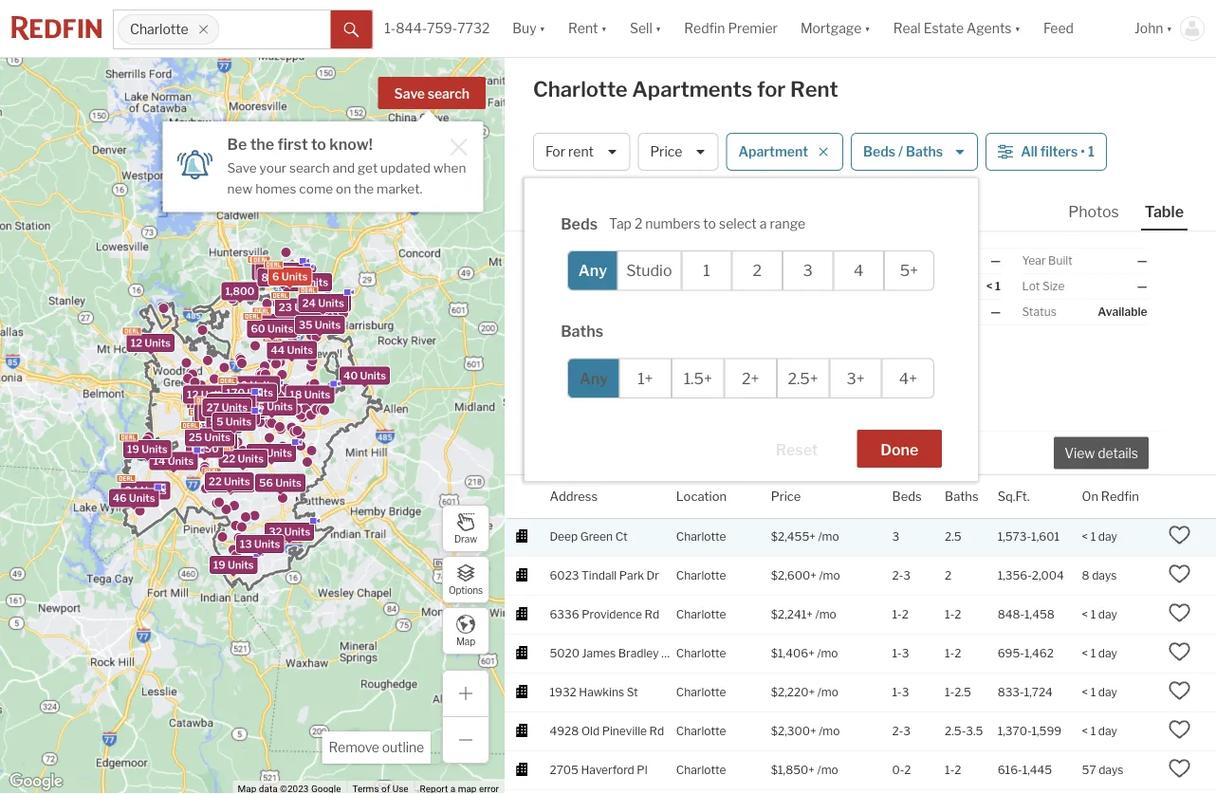 Task type: describe. For each thing, give the bounding box(es) containing it.
1 vertical spatial 16
[[193, 435, 205, 448]]

day for 1,599
[[1099, 725, 1118, 739]]

1 horizontal spatial 19 units
[[213, 559, 254, 572]]

0 vertical spatial ft.
[[906, 254, 919, 268]]

1-2 for 1-2
[[946, 608, 962, 622]]

1- right "$1,406+ /mo" at the bottom
[[893, 647, 902, 661]]

2 horizontal spatial baths
[[946, 489, 979, 504]]

apartment button
[[727, 133, 844, 171]]

john ▾
[[1135, 20, 1173, 36]]

5+ checkbox
[[885, 251, 935, 291]]

1 up '8 days'
[[1091, 530, 1097, 544]]

save search
[[394, 86, 470, 102]]

2+ radio
[[725, 358, 777, 399]]

location button
[[677, 476, 727, 518]]

bradley
[[619, 647, 659, 661]]

1 vertical spatial beds
[[561, 215, 598, 233]]

/mo for $2,300+ /mo
[[819, 725, 840, 739]]

4+ radio
[[883, 358, 935, 399]]

0 vertical spatial 2.5
[[946, 530, 962, 544]]

0 vertical spatial 35
[[299, 319, 313, 331]]

1+ radio
[[619, 358, 672, 399]]

833-1,724
[[998, 686, 1054, 700]]

charlotte down rent ▾ button
[[533, 76, 628, 102]]

redfin inside redfin premier button
[[685, 20, 726, 36]]

57 days
[[1083, 764, 1124, 778]]

map button
[[442, 608, 490, 655]]

photos button
[[1065, 201, 1142, 229]]

done
[[881, 440, 919, 459]]

1 vertical spatial price button
[[772, 476, 802, 518]]

remove apartment image
[[818, 146, 830, 158]]

done button
[[857, 430, 943, 468]]

redfin premier
[[685, 20, 778, 36]]

all filters • 1
[[1022, 144, 1095, 160]]

2705
[[550, 764, 579, 778]]

0 horizontal spatial 46
[[113, 492, 127, 505]]

25 units
[[189, 432, 231, 444]]

3+
[[847, 369, 865, 388]]

map region
[[0, 0, 713, 795]]

for rent
[[546, 144, 594, 160]]

1 up 57
[[1091, 725, 1097, 739]]

695-1,462
[[998, 647, 1055, 661]]

lee
[[662, 647, 682, 661]]

day for 1,601
[[1099, 530, 1118, 544]]

$2,600+ /mo
[[772, 569, 841, 583]]

0 horizontal spatial on
[[876, 280, 892, 293]]

18
[[290, 389, 302, 401]]

1,445
[[1023, 764, 1053, 778]]

tap
[[609, 216, 632, 232]]

green
[[581, 530, 613, 544]]

1 horizontal spatial 24 units
[[302, 297, 344, 310]]

0 vertical spatial rd
[[645, 608, 660, 622]]

1-2.5
[[946, 686, 972, 700]]

1,573- for 1,573-1,601
[[998, 530, 1032, 544]]

year
[[1023, 254, 1047, 268]]

/mo for $2,220+ /mo
[[818, 686, 839, 700]]

sell ▾
[[630, 20, 662, 36]]

▾ for buy ▾
[[540, 20, 546, 36]]

833-
[[998, 686, 1025, 700]]

< for 695-1,462
[[1083, 647, 1089, 661]]

charlotte for 5020 james bradley lee way
[[677, 647, 727, 661]]

1932 hawkins st
[[550, 686, 639, 700]]

1 vertical spatial rd
[[650, 725, 665, 739]]

favorite this home image for 616-1,445
[[1169, 757, 1192, 780]]

favorite this home image for 1,356-2,004
[[1169, 563, 1192, 586]]

1,573- for 1,573-1,601 sq. ft.
[[771, 418, 814, 435]]

1 horizontal spatial redfin
[[894, 280, 929, 293]]

beds for beds / baths
[[864, 144, 896, 160]]

1 left hr
[[571, 243, 576, 254]]

view details
[[1065, 445, 1139, 462]]

charlotte left remove charlotte image
[[130, 21, 188, 37]]

1 option group from the top
[[568, 251, 935, 291]]

Any checkbox
[[568, 251, 618, 291]]

< 1 day for 1,370-1,599
[[1083, 725, 1118, 739]]

days for 57 days
[[1099, 764, 1124, 778]]

on redfin button
[[1083, 476, 1140, 518]]

be
[[227, 135, 247, 153]]

1,800
[[225, 285, 255, 298]]

1 vertical spatial rent
[[791, 76, 839, 102]]

0 vertical spatial 40 units
[[344, 370, 386, 382]]

1.5+ radio
[[672, 358, 725, 399]]

real estate agents ▾ button
[[883, 0, 1033, 57]]

2705 haverford pl
[[550, 764, 648, 778]]

15 units
[[203, 413, 243, 425]]

0 vertical spatial 40
[[344, 370, 358, 382]]

0 vertical spatial the
[[250, 135, 275, 153]]

providence
[[582, 608, 643, 622]]

17
[[204, 407, 216, 420]]

hr
[[578, 243, 592, 254]]

and
[[333, 160, 355, 176]]

1- down 2.5-
[[946, 764, 955, 778]]

▾ inside "dropdown button"
[[1015, 20, 1021, 36]]

0 horizontal spatial 23
[[256, 265, 269, 278]]

charlotte for deep green ct
[[677, 530, 727, 544]]

1 horizontal spatial price
[[772, 489, 802, 504]]

< for 1,370-1,599
[[1083, 725, 1089, 739]]

john
[[1135, 20, 1164, 36]]

21
[[307, 296, 319, 309]]

0 vertical spatial 46
[[234, 379, 248, 392]]

2.5-3.5
[[946, 725, 984, 739]]

favorite button image
[[824, 236, 856, 269]]

favorite this home image for 1,370-1,599
[[1169, 718, 1192, 741]]

/mo for $2,600+ /mo
[[820, 569, 841, 583]]

1 vertical spatial baths
[[561, 322, 604, 341]]

3 inside checkbox
[[804, 262, 813, 280]]

0 horizontal spatial 19
[[127, 443, 139, 456]]

to for know!
[[311, 135, 326, 153]]

0 vertical spatial 46 units
[[234, 379, 276, 392]]

1,356-2,004
[[998, 569, 1065, 583]]

1-844-759-7732 link
[[385, 20, 490, 36]]

search inside save your search and get updated when new homes come on the market.
[[289, 160, 330, 176]]

— for year built
[[1138, 254, 1148, 268]]

< for 1,573-1,601
[[1083, 530, 1089, 544]]

39
[[286, 276, 300, 289]]

56
[[259, 477, 273, 489]]

1 vertical spatial on redfin
[[1083, 489, 1140, 504]]

reset button
[[753, 430, 842, 468]]

32 units
[[269, 526, 311, 538]]

2 checkbox
[[732, 251, 783, 291]]

charlotte for 1932 hawkins st
[[677, 686, 727, 700]]

lot size
[[1023, 280, 1065, 293]]

848-1,458
[[998, 608, 1055, 622]]

4928 old pineville rd
[[550, 725, 665, 739]]

$1,406+
[[772, 647, 815, 661]]

1- up 1-2.5
[[946, 647, 955, 661]]

844-
[[396, 20, 427, 36]]

get
[[358, 160, 378, 176]]

•
[[1082, 144, 1086, 160]]

2.5+ radio
[[777, 358, 830, 399]]

2 units
[[217, 400, 252, 412]]

6023 tindall park dr
[[550, 569, 660, 583]]

18 units
[[290, 389, 331, 401]]

charlotte for 2705 haverford pl
[[677, 764, 727, 778]]

3+ radio
[[830, 358, 883, 399]]

4 checkbox
[[834, 251, 885, 291]]

1 checkbox
[[682, 251, 732, 291]]

premier
[[728, 20, 778, 36]]

2-3 for 2.5-3.5
[[893, 725, 911, 739]]

/mo for $2,455+ /mo
[[819, 530, 840, 544]]

3 for $1,406+ /mo
[[902, 647, 910, 661]]

1 vertical spatial 14 units
[[153, 455, 194, 467]]

273
[[199, 407, 218, 419]]

estate
[[924, 20, 965, 36]]

— down < 1
[[991, 305, 1001, 319]]

1 horizontal spatial 35 units
[[299, 319, 341, 331]]

1 vertical spatial 23 units
[[279, 302, 321, 314]]

rent
[[569, 144, 594, 160]]

< for 833-1,724
[[1083, 686, 1089, 700]]

mortgage ▾ button
[[790, 0, 883, 57]]

1 vertical spatial 23
[[279, 302, 292, 314]]

search inside button
[[428, 86, 470, 102]]

0 horizontal spatial 35
[[251, 400, 265, 413]]

2+
[[742, 369, 760, 388]]

< 1 day for 848-1,458
[[1083, 608, 1118, 622]]

sell ▾ button
[[619, 0, 673, 57]]

$2,241+
[[772, 608, 814, 622]]

mortgage
[[801, 20, 862, 36]]

1- right submit search icon
[[385, 20, 396, 36]]

1 inside checkbox
[[704, 262, 711, 280]]

▾ for john ▾
[[1167, 20, 1173, 36]]

dr
[[647, 569, 660, 583]]

homes
[[255, 181, 297, 196]]

< left lot
[[987, 280, 993, 293]]

first
[[278, 135, 308, 153]]

0 horizontal spatial 24 units
[[125, 484, 167, 497]]

select
[[720, 216, 757, 232]]

all filters • 1 button
[[986, 133, 1108, 171]]

— for lot size
[[1138, 280, 1148, 293]]

▾ for mortgage ▾
[[865, 20, 871, 36]]

rent ▾
[[569, 20, 608, 36]]

616-1,445
[[998, 764, 1053, 778]]

day for 1,462
[[1099, 647, 1118, 661]]

— for $/sq. ft.
[[991, 254, 1001, 268]]

1 vertical spatial 24
[[125, 484, 138, 497]]

$2,220+ /mo
[[772, 686, 839, 700]]

any for 1+
[[580, 369, 609, 388]]

1,370-
[[998, 725, 1032, 739]]

tindall
[[582, 569, 617, 583]]

0 horizontal spatial 14
[[153, 455, 166, 467]]

be the first to know!
[[227, 135, 373, 153]]

< 1 day for 833-1,724
[[1083, 686, 1118, 700]]

32
[[269, 526, 282, 538]]

beds / baths button
[[851, 133, 979, 171]]

photo of deep green ct, charlotte, nc 28269 image
[[533, 232, 861, 475]]

1- right '$2,241+ /mo'
[[893, 608, 902, 622]]

1- left 1-2.5
[[893, 686, 902, 700]]

0 vertical spatial 22
[[211, 397, 224, 409]]

2 vertical spatial 22 units
[[209, 475, 250, 488]]

1 right 1,724
[[1091, 686, 1097, 700]]

6336
[[550, 608, 580, 622]]



Task type: vqa. For each thing, say whether or not it's contained in the screenshot.
Any
yes



Task type: locate. For each thing, give the bounding box(es) containing it.
2 ▾ from the left
[[601, 20, 608, 36]]

1-3 for 1-2.5
[[893, 686, 910, 700]]

0 vertical spatial 23
[[256, 265, 269, 278]]

0 vertical spatial save
[[394, 86, 425, 102]]

charlotte down way
[[677, 686, 727, 700]]

baths up any 'radio'
[[561, 322, 604, 341]]

0 horizontal spatial the
[[250, 135, 275, 153]]

numbers
[[646, 216, 701, 232]]

/mo for $2,241+ /mo
[[816, 608, 837, 622]]

/mo for $1,850+ /mo
[[818, 764, 839, 778]]

< right 1,462
[[1083, 647, 1089, 661]]

4 inside map region
[[208, 403, 215, 415]]

0 horizontal spatial 24
[[125, 484, 138, 497]]

▾ right mortgage
[[865, 20, 871, 36]]

24 left 10
[[125, 484, 138, 497]]

any left "1+" in the top right of the page
[[580, 369, 609, 388]]

sell
[[630, 20, 653, 36]]

charlotte right "pineville" on the bottom of page
[[677, 725, 727, 739]]

2- for 2.5-3.5
[[893, 725, 904, 739]]

4 units
[[208, 403, 243, 415]]

address button
[[550, 476, 598, 518]]

/mo right '$2,600+'
[[820, 569, 841, 583]]

4
[[854, 262, 864, 280], [208, 403, 215, 415]]

19 units down 13
[[213, 559, 254, 572]]

170 units
[[226, 387, 273, 399]]

save your search and get updated when new homes come on the market.
[[227, 160, 466, 196]]

1 vertical spatial 4
[[208, 403, 215, 415]]

1 favorite this home image from the top
[[1169, 524, 1192, 547]]

▾ for rent ▾
[[601, 20, 608, 36]]

to for select
[[704, 216, 717, 232]]

year built
[[1023, 254, 1073, 268]]

1 horizontal spatial 23
[[279, 302, 292, 314]]

0 horizontal spatial 1,573-
[[771, 418, 814, 435]]

12
[[260, 266, 271, 278], [131, 337, 142, 349], [187, 388, 199, 401], [202, 406, 214, 419]]

1,601 inside 1,573-1,601 sq. ft.
[[814, 418, 851, 435]]

save up new
[[227, 160, 257, 176]]

1 down tap 2 numbers to select a range
[[704, 262, 711, 280]]

/mo right $2,241+
[[816, 608, 837, 622]]

86 units
[[262, 271, 304, 284]]

< 1 day right 1,462
[[1083, 647, 1118, 661]]

$/sq. ft.
[[876, 254, 919, 268]]

2 2-3 from the top
[[893, 725, 911, 739]]

on down $/sq.
[[876, 280, 892, 293]]

1 horizontal spatial the
[[354, 181, 374, 196]]

beds down x-out this home image
[[893, 489, 922, 504]]

4 ▾ from the left
[[865, 20, 871, 36]]

0 vertical spatial 14 units
[[233, 388, 273, 400]]

rd right "pineville" on the bottom of page
[[650, 725, 665, 739]]

14 up 27 units
[[233, 388, 245, 400]]

24 units down 39 units
[[302, 297, 344, 310]]

deal
[[638, 243, 664, 254]]

0 vertical spatial price button
[[638, 133, 719, 171]]

1 vertical spatial 24 units
[[125, 484, 167, 497]]

< right 1,599
[[1083, 725, 1089, 739]]

2 2- from the top
[[893, 725, 904, 739]]

charlotte up way
[[677, 608, 727, 622]]

1 horizontal spatial save
[[394, 86, 425, 102]]

charlotte for 6023 tindall park dr
[[677, 569, 727, 583]]

4 favorite this home image from the top
[[1169, 718, 1192, 741]]

< 1 day
[[1083, 530, 1118, 544], [1083, 608, 1118, 622], [1083, 647, 1118, 661], [1083, 686, 1118, 700], [1083, 725, 1118, 739]]

— up < 1
[[991, 254, 1001, 268]]

the inside save your search and get updated when new homes come on the market.
[[354, 181, 374, 196]]

save down 844-
[[394, 86, 425, 102]]

ft. right $/sq.
[[906, 254, 919, 268]]

units
[[272, 265, 298, 278], [274, 266, 300, 278], [282, 271, 308, 283], [278, 271, 304, 284], [302, 276, 329, 289], [321, 296, 347, 309], [318, 297, 344, 310], [294, 302, 321, 314], [276, 317, 302, 330], [315, 319, 341, 331], [268, 323, 294, 335], [145, 337, 171, 349], [287, 344, 313, 356], [360, 370, 386, 382], [250, 379, 276, 392], [247, 387, 273, 399], [247, 388, 273, 400], [201, 388, 227, 401], [304, 389, 331, 401], [228, 396, 254, 408], [226, 397, 252, 409], [226, 400, 252, 412], [267, 400, 293, 413], [222, 401, 248, 414], [217, 403, 243, 415], [236, 403, 262, 416], [216, 406, 243, 419], [221, 407, 247, 419], [218, 407, 244, 420], [230, 410, 256, 422], [217, 413, 243, 425], [219, 416, 245, 428], [226, 416, 252, 428], [212, 418, 239, 431], [204, 432, 231, 444], [207, 435, 234, 448], [142, 443, 168, 456], [266, 447, 292, 459], [238, 453, 264, 465], [168, 455, 194, 467], [224, 475, 250, 488], [276, 477, 302, 489], [225, 477, 251, 490], [141, 484, 167, 497], [129, 492, 155, 505], [284, 526, 311, 538], [254, 538, 280, 551], [228, 559, 254, 572]]

848-
[[998, 608, 1025, 622]]

favorite button checkbox
[[824, 236, 856, 269]]

3 favorite this home image from the top
[[1169, 641, 1192, 663]]

— up the 'available' on the right top of page
[[1138, 280, 1148, 293]]

27 units
[[207, 401, 248, 414]]

on inside button
[[1083, 489, 1099, 504]]

0 vertical spatial days
[[1093, 569, 1118, 583]]

0 horizontal spatial 40 units
[[219, 403, 262, 416]]

/mo right $1,406+
[[818, 647, 839, 661]]

2- down beds button
[[893, 569, 904, 583]]

price up $2,455+ at the right bottom
[[772, 489, 802, 504]]

1 left lot
[[996, 280, 1001, 293]]

< 1 day up the 57 days
[[1083, 725, 1118, 739]]

day
[[1099, 530, 1118, 544], [1099, 608, 1118, 622], [1099, 647, 1118, 661], [1099, 686, 1118, 700], [1099, 725, 1118, 739]]

ago
[[594, 243, 615, 254]]

favorite this home image
[[1169, 524, 1192, 547], [1169, 602, 1192, 624], [1169, 641, 1192, 663], [1169, 718, 1192, 741], [1169, 757, 1192, 780]]

favorite this home image for 848-1,458
[[1169, 602, 1192, 624]]

0 vertical spatial option group
[[568, 251, 935, 291]]

0 vertical spatial on
[[876, 280, 892, 293]]

rent ▾ button
[[557, 0, 619, 57]]

1 horizontal spatial 46 units
[[234, 379, 276, 392]]

16 units down 34 units
[[193, 435, 234, 448]]

23 up 37 units
[[279, 302, 292, 314]]

0 vertical spatial 22 units
[[211, 397, 252, 409]]

4 inside option
[[854, 262, 864, 280]]

1 vertical spatial 2.5
[[955, 686, 972, 700]]

redfin down $/sq. ft.
[[894, 280, 929, 293]]

< 1 day for 695-1,462
[[1083, 647, 1118, 661]]

rent inside rent ▾ dropdown button
[[569, 20, 599, 36]]

13 units
[[240, 538, 280, 551]]

22
[[211, 397, 224, 409], [222, 453, 236, 465], [209, 475, 222, 488]]

1 vertical spatial price
[[772, 489, 802, 504]]

0 vertical spatial 19
[[127, 443, 139, 456]]

favorite this home image for 695-1,462
[[1169, 641, 1192, 663]]

price down charlotte apartments for rent
[[651, 144, 683, 160]]

35 units down 170 units
[[251, 400, 293, 413]]

0 horizontal spatial 14 units
[[153, 455, 194, 467]]

1 2-3 from the top
[[893, 569, 911, 583]]

day for 1,458
[[1099, 608, 1118, 622]]

5 day from the top
[[1099, 725, 1118, 739]]

1 day from the top
[[1099, 530, 1118, 544]]

2 favorite this home image from the top
[[1169, 602, 1192, 624]]

0 vertical spatial 16
[[214, 396, 226, 408]]

< for 848-1,458
[[1083, 608, 1089, 622]]

35
[[299, 319, 313, 331], [251, 400, 265, 413]]

3 checkbox
[[783, 251, 834, 291]]

save for save your search and get updated when new homes come on the market.
[[227, 160, 257, 176]]

on redfin down $/sq. ft.
[[876, 280, 929, 293]]

on redfin down details
[[1083, 489, 1140, 504]]

1,601 for 1,573-1,601
[[1032, 530, 1060, 544]]

1 vertical spatial save
[[227, 160, 257, 176]]

ft. inside 1,573-1,601 sq. ft.
[[814, 437, 825, 450]]

day right 1,462
[[1099, 647, 1118, 661]]

0 horizontal spatial 35 units
[[251, 400, 293, 413]]

0-
[[893, 764, 905, 778]]

1 vertical spatial favorite this home image
[[1169, 563, 1192, 586]]

3 for $2,300+ /mo
[[904, 725, 911, 739]]

save
[[394, 86, 425, 102], [227, 160, 257, 176]]

35 down 21
[[299, 319, 313, 331]]

24
[[302, 297, 316, 310], [125, 484, 138, 497]]

1-3 for 1-2
[[893, 647, 910, 661]]

0 horizontal spatial on redfin
[[876, 280, 929, 293]]

1 vertical spatial 1,573-
[[998, 530, 1032, 544]]

0 horizontal spatial save
[[227, 160, 257, 176]]

14 units
[[233, 388, 273, 400], [153, 455, 194, 467]]

1- up 2.5-
[[946, 686, 955, 700]]

4 day from the top
[[1099, 686, 1118, 700]]

3 < 1 day from the top
[[1083, 647, 1118, 661]]

4 for 4 units
[[208, 403, 215, 415]]

1 vertical spatial 40
[[219, 403, 233, 416]]

way
[[684, 647, 708, 661]]

5 favorite this home image from the top
[[1169, 757, 1192, 780]]

0 vertical spatial redfin
[[685, 20, 726, 36]]

mortgage ▾ button
[[801, 0, 871, 57]]

1,370-1,599
[[998, 725, 1062, 739]]

save inside save your search and get updated when new homes come on the market.
[[227, 160, 257, 176]]

1-2 for 1-3
[[946, 647, 962, 661]]

6 ▾ from the left
[[1167, 20, 1173, 36]]

0 horizontal spatial price button
[[638, 133, 719, 171]]

34 units
[[196, 418, 239, 431]]

2- up 0-
[[893, 725, 904, 739]]

1 horizontal spatial 16
[[214, 396, 226, 408]]

baths right "/"
[[906, 144, 944, 160]]

▾ for sell ▾
[[656, 20, 662, 36]]

0 vertical spatial 24 units
[[302, 297, 344, 310]]

the right on
[[354, 181, 374, 196]]

details
[[1098, 445, 1139, 462]]

5 < 1 day from the top
[[1083, 725, 1118, 739]]

19 down 10
[[213, 559, 226, 572]]

0 horizontal spatial baths
[[561, 322, 604, 341]]

1 vertical spatial 14
[[153, 455, 166, 467]]

1,573- up 1,356-
[[998, 530, 1032, 544]]

1 vertical spatial 16 units
[[193, 435, 234, 448]]

2 option group from the top
[[568, 358, 935, 399]]

1 horizontal spatial 14
[[233, 388, 245, 400]]

10
[[210, 477, 223, 490]]

2 vertical spatial 22
[[209, 475, 222, 488]]

2 inside checkbox
[[753, 262, 762, 280]]

16 units up 7 units
[[214, 396, 254, 408]]

1 vertical spatial 1-3
[[893, 686, 910, 700]]

charlotte for 4928 old pineville rd
[[677, 725, 727, 739]]

4 for 4
[[854, 262, 864, 280]]

1 vertical spatial on
[[1083, 489, 1099, 504]]

submit search image
[[344, 23, 359, 38]]

1 vertical spatial 2-3
[[893, 725, 911, 739]]

3 day from the top
[[1099, 647, 1118, 661]]

dialog containing beds
[[525, 178, 979, 481]]

1 horizontal spatial baths
[[906, 144, 944, 160]]

2.5+
[[788, 369, 819, 388]]

sq.ft. button
[[998, 476, 1030, 518]]

the right "be" on the left of page
[[250, 135, 275, 153]]

beds for beds button
[[893, 489, 922, 504]]

< 1 day down '8 days'
[[1083, 608, 1118, 622]]

1932
[[550, 686, 577, 700]]

3 ▾ from the left
[[656, 20, 662, 36]]

19 units left 25
[[127, 443, 168, 456]]

favorite this home image for 1,573-1,601
[[1169, 524, 1192, 547]]

1 vertical spatial 35 units
[[251, 400, 293, 413]]

0 vertical spatial any
[[579, 262, 608, 280]]

day up the 57 days
[[1099, 725, 1118, 739]]

tap 2 numbers to select a range
[[609, 216, 806, 232]]

0 vertical spatial 24
[[302, 297, 316, 310]]

0 horizontal spatial 40
[[219, 403, 233, 416]]

7 units
[[221, 410, 256, 422]]

695-
[[998, 647, 1025, 661]]

redfin inside on redfin button
[[1102, 489, 1140, 504]]

2-3
[[893, 569, 911, 583], [893, 725, 911, 739]]

ct
[[616, 530, 628, 544]]

0 horizontal spatial 4
[[208, 403, 215, 415]]

know!
[[330, 135, 373, 153]]

0 horizontal spatial ft.
[[814, 437, 825, 450]]

option group
[[568, 251, 935, 291], [568, 358, 935, 399]]

—
[[991, 254, 1001, 268], [1138, 254, 1148, 268], [1138, 280, 1148, 293], [991, 305, 1001, 319]]

price button up $2,455+ at the right bottom
[[772, 476, 802, 518]]

1 vertical spatial 22
[[222, 453, 236, 465]]

1-2 for 0-2
[[946, 764, 962, 778]]

remove outline button
[[322, 732, 431, 764]]

save inside button
[[394, 86, 425, 102]]

2 day from the top
[[1099, 608, 1118, 622]]

outline
[[382, 740, 424, 756]]

2-3 for 2
[[893, 569, 911, 583]]

37 units
[[261, 317, 302, 330]]

/mo right $2,455+ at the right bottom
[[819, 530, 840, 544]]

all
[[1022, 144, 1038, 160]]

james
[[582, 647, 616, 661]]

1 < 1 day from the top
[[1083, 530, 1118, 544]]

1 down '8 days'
[[1091, 608, 1097, 622]]

days
[[1093, 569, 1118, 583], [1099, 764, 1124, 778]]

0 horizontal spatial 16
[[193, 435, 205, 448]]

baths
[[906, 144, 944, 160], [561, 322, 604, 341], [946, 489, 979, 504]]

beds inside button
[[864, 144, 896, 160]]

any inside checkbox
[[579, 262, 608, 280]]

1-
[[385, 20, 396, 36], [893, 608, 902, 622], [946, 608, 955, 622], [893, 647, 902, 661], [946, 647, 955, 661], [893, 686, 902, 700], [946, 686, 955, 700], [946, 764, 955, 778]]

1,573- inside 1,573-1,601 sq. ft.
[[771, 418, 814, 435]]

0 vertical spatial favorite this home image
[[874, 441, 897, 464]]

2,004
[[1033, 569, 1065, 583]]

▾ right sell
[[656, 20, 662, 36]]

2 inside map region
[[217, 400, 224, 412]]

size
[[1043, 280, 1065, 293]]

1 horizontal spatial 35
[[299, 319, 313, 331]]

available
[[1099, 305, 1148, 319]]

2
[[635, 216, 643, 232], [753, 262, 762, 280], [217, 400, 224, 412], [946, 569, 952, 583], [902, 608, 909, 622], [955, 608, 962, 622], [955, 647, 962, 661], [905, 764, 912, 778], [955, 764, 962, 778]]

1- left 848-
[[946, 608, 955, 622]]

< 1 day up '8 days'
[[1083, 530, 1118, 544]]

Studio checkbox
[[618, 251, 682, 291]]

price inside button
[[651, 144, 683, 160]]

price button down charlotte apartments for rent
[[638, 133, 719, 171]]

3 for $2,220+ /mo
[[902, 686, 910, 700]]

Any radio
[[568, 358, 620, 399]]

1 vertical spatial 46
[[113, 492, 127, 505]]

19 left 25
[[127, 443, 139, 456]]

view details button
[[1055, 437, 1150, 469]]

charlotte down location 'button'
[[677, 530, 727, 544]]

0 vertical spatial 16 units
[[214, 396, 254, 408]]

2 horizontal spatial redfin
[[1102, 489, 1140, 504]]

1,573- up sq.
[[771, 418, 814, 435]]

sq.
[[797, 437, 812, 450]]

hawkins
[[579, 686, 625, 700]]

4 < 1 day from the top
[[1083, 686, 1118, 700]]

days right 8
[[1093, 569, 1118, 583]]

remove charlotte image
[[198, 24, 209, 35]]

1 right 1,462
[[1091, 647, 1097, 661]]

1,601 for 1,573-1,601 sq. ft.
[[814, 418, 851, 435]]

1 vertical spatial 19
[[213, 559, 226, 572]]

baths inside button
[[906, 144, 944, 160]]

< up 8
[[1083, 530, 1089, 544]]

dialog
[[525, 178, 979, 481]]

1 inside button
[[1089, 144, 1095, 160]]

35 down 170 units
[[251, 400, 265, 413]]

old
[[582, 725, 600, 739]]

2-3 up the 0-2
[[893, 725, 911, 739]]

1 vertical spatial to
[[704, 216, 717, 232]]

2 vertical spatial redfin
[[1102, 489, 1140, 504]]

2.5 up 2.5-3.5 on the bottom of page
[[955, 686, 972, 700]]

< 1 day for 1,573-1,601
[[1083, 530, 1118, 544]]

0 vertical spatial 2-
[[893, 569, 904, 583]]

favorite this home image for 833-1,724
[[1169, 680, 1192, 702]]

< right 1,724
[[1083, 686, 1089, 700]]

any down hr
[[579, 262, 608, 280]]

buy
[[513, 20, 537, 36]]

charlotte apartments for rent
[[533, 76, 839, 102]]

ft. right sq.
[[814, 437, 825, 450]]

1 horizontal spatial search
[[428, 86, 470, 102]]

buy ▾ button
[[513, 0, 546, 57]]

1 vertical spatial the
[[354, 181, 374, 196]]

/mo right $1,850+
[[818, 764, 839, 778]]

2 < 1 day from the top
[[1083, 608, 1118, 622]]

day for 1,724
[[1099, 686, 1118, 700]]

14 units up 7 units
[[233, 388, 273, 400]]

to
[[311, 135, 326, 153], [704, 216, 717, 232]]

4928
[[550, 725, 579, 739]]

1 horizontal spatial ft.
[[906, 254, 919, 268]]

charlotte for 6336 providence rd
[[677, 608, 727, 622]]

0 vertical spatial 23 units
[[256, 265, 298, 278]]

price
[[651, 144, 683, 160], [772, 489, 802, 504]]

1 1-3 from the top
[[893, 647, 910, 661]]

3 for $2,600+ /mo
[[904, 569, 911, 583]]

1 ▾ from the left
[[540, 20, 546, 36]]

view details link
[[1055, 435, 1150, 469]]

favorite this home image
[[874, 441, 897, 464], [1169, 563, 1192, 586], [1169, 680, 1192, 702]]

▾ right john
[[1167, 20, 1173, 36]]

23 units
[[256, 265, 298, 278], [279, 302, 321, 314]]

/mo for $1,406+ /mo
[[818, 647, 839, 661]]

location
[[677, 489, 727, 504]]

1 vertical spatial 1,601
[[1032, 530, 1060, 544]]

0 horizontal spatial 19 units
[[127, 443, 168, 456]]

2 vertical spatial beds
[[893, 489, 922, 504]]

1,601 up 2,004
[[1032, 530, 1060, 544]]

0 vertical spatial 1-3
[[893, 647, 910, 661]]

x-out this home image
[[912, 441, 935, 464]]

1 2- from the top
[[893, 569, 904, 583]]

0 vertical spatial price
[[651, 144, 683, 160]]

14
[[233, 388, 245, 400], [153, 455, 166, 467]]

0 horizontal spatial 1,601
[[814, 418, 851, 435]]

2-3 down beds button
[[893, 569, 911, 583]]

1 horizontal spatial 40 units
[[344, 370, 386, 382]]

on down view
[[1083, 489, 1099, 504]]

1,458
[[1025, 608, 1055, 622]]

None search field
[[220, 10, 331, 48]]

view
[[1065, 445, 1096, 462]]

new
[[546, 243, 569, 254]]

$2,455+ /mo
[[772, 530, 840, 544]]

to inside be the first to know! dialog
[[311, 135, 326, 153]]

1 vertical spatial ft.
[[814, 437, 825, 450]]

for rent button
[[533, 133, 631, 171]]

previous button image
[[552, 338, 570, 357]]

save for save search
[[394, 86, 425, 102]]

1 horizontal spatial to
[[704, 216, 717, 232]]

built
[[1049, 254, 1073, 268]]

charlotte right pl on the right
[[677, 764, 727, 778]]

charlotte right the dr
[[677, 569, 727, 583]]

day down '8 days'
[[1099, 608, 1118, 622]]

search up the come
[[289, 160, 330, 176]]

3.5
[[967, 725, 984, 739]]

2 1-3 from the top
[[893, 686, 910, 700]]

charlotte right bradley
[[677, 647, 727, 661]]

24 units left 10
[[125, 484, 167, 497]]

< 1 day right 1,724
[[1083, 686, 1118, 700]]

23
[[256, 265, 269, 278], [279, 302, 292, 314]]

search down the 759- at top
[[428, 86, 470, 102]]

1,601
[[814, 418, 851, 435], [1032, 530, 1060, 544]]

status
[[1023, 305, 1057, 319]]

be the first to know! dialog
[[163, 110, 484, 212]]

0 horizontal spatial search
[[289, 160, 330, 176]]

1 vertical spatial 22 units
[[222, 453, 264, 465]]

0 vertical spatial rent
[[569, 20, 599, 36]]

6336 providence rd
[[550, 608, 660, 622]]

rent right 'for'
[[791, 76, 839, 102]]

rd down the dr
[[645, 608, 660, 622]]

0 vertical spatial search
[[428, 86, 470, 102]]

24 down 39 units
[[302, 297, 316, 310]]

— down table button
[[1138, 254, 1148, 268]]

0 horizontal spatial 46 units
[[113, 492, 155, 505]]

day up '8 days'
[[1099, 530, 1118, 544]]

days for 8 days
[[1093, 569, 1118, 583]]

google image
[[5, 770, 67, 795]]

1 horizontal spatial 24
[[302, 297, 316, 310]]

44
[[271, 344, 285, 356]]

the
[[250, 135, 275, 153], [354, 181, 374, 196]]

$2,220+
[[772, 686, 815, 700]]

0 vertical spatial 19 units
[[127, 443, 168, 456]]

86
[[262, 271, 276, 284]]

any for studio
[[579, 262, 608, 280]]

19
[[127, 443, 139, 456], [213, 559, 226, 572]]

/mo right "$2,220+"
[[818, 686, 839, 700]]

any inside 'radio'
[[580, 369, 609, 388]]

0 horizontal spatial redfin
[[685, 20, 726, 36]]

5 ▾ from the left
[[1015, 20, 1021, 36]]

filters
[[1041, 144, 1079, 160]]

2- for 2
[[893, 569, 904, 583]]

2.5 down the baths button
[[946, 530, 962, 544]]

1 horizontal spatial 46
[[234, 379, 248, 392]]

search
[[428, 86, 470, 102], [289, 160, 330, 176]]

beds left "/"
[[864, 144, 896, 160]]

redfin premier button
[[673, 0, 790, 57]]



